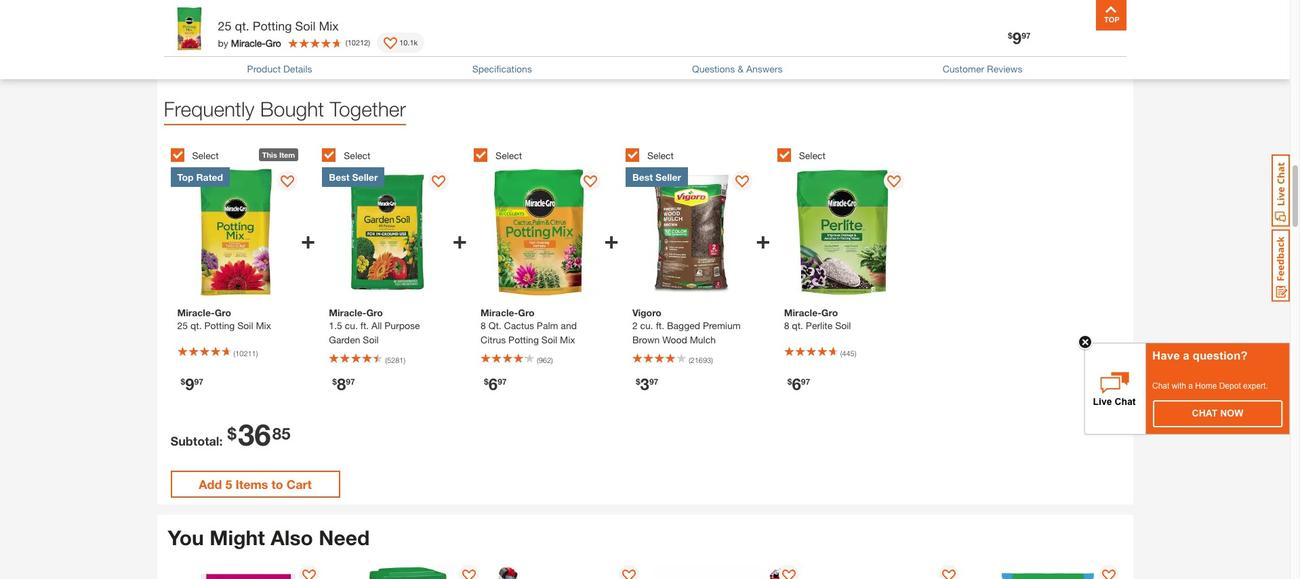 Task type: describe. For each thing, give the bounding box(es) containing it.
2 cu. ft. bagged premium brown wood mulch image
[[626, 168, 756, 298]]

questions
[[692, 63, 735, 75]]

gro for miracle-gro 8 qt. perlite soil
[[822, 308, 838, 319]]

21693
[[691, 356, 712, 365]]

to
[[272, 478, 283, 493]]

97 for miracle-gro 1.5 cu. ft. all purpose garden soil
[[346, 377, 355, 388]]

ft. inside miracle-gro 1.5 cu. ft. all purpose garden soil
[[361, 320, 369, 332]]

bagged
[[667, 320, 701, 332]]

8 qt. cactus palm and citrus potting soil mix image
[[474, 168, 604, 298]]

wood
[[663, 335, 688, 346]]

perlite
[[806, 320, 833, 332]]

frequently
[[164, 97, 255, 121]]

4.7
[[164, 44, 177, 55]]

out
[[180, 44, 193, 55]]

miracle-gro 1.5 cu. ft. all purpose garden soil
[[329, 308, 420, 346]]

display image for smart-release 8 lb. indoor and outdoor plant food image
[[302, 570, 316, 580]]

( 962 )
[[537, 356, 553, 365]]

home
[[1196, 382, 1218, 391]]

display image for moisture control 25 qt. potting soil mix image
[[1102, 570, 1116, 580]]

( 445 )
[[841, 349, 857, 358]]

of
[[196, 44, 204, 55]]

expert.
[[1244, 382, 1269, 391]]

vigoro 2 cu. ft. bagged premium brown wood mulch
[[633, 308, 741, 346]]

cu. inside the vigoro 2 cu. ft. bagged premium brown wood mulch
[[641, 320, 654, 332]]

subtotal:
[[171, 434, 223, 449]]

2-in-1 combo 42.66 cc trimmer/brush cutter image
[[653, 566, 803, 580]]

5 / 5 group
[[778, 141, 923, 414]]

question?
[[1193, 350, 1248, 363]]

( inside 5 / 5 group
[[841, 349, 843, 358]]

97 for miracle-gro 8 qt. perlite soil
[[801, 377, 811, 388]]

you
[[168, 527, 204, 551]]

all
[[372, 320, 382, 332]]

by
[[218, 37, 228, 48]]

1.5 cu. ft. all purpose garden soil image
[[322, 168, 453, 298]]

items
[[236, 478, 268, 493]]

$ 6 97 for 8 qt. perlite soil
[[788, 375, 811, 394]]

display image inside 5 / 5 group
[[888, 176, 901, 189]]

best for 8
[[329, 172, 350, 183]]

brown
[[633, 335, 660, 346]]

+ for 4 / 5 group
[[756, 225, 771, 255]]

5281
[[387, 356, 404, 365]]

mulch
[[690, 335, 716, 346]]

live chat image
[[1272, 155, 1291, 227]]

cactus
[[504, 320, 534, 332]]

&
[[738, 63, 744, 75]]

and
[[561, 320, 577, 332]]

) inside 5 / 5 group
[[855, 349, 857, 358]]

this
[[262, 151, 277, 160]]

0 vertical spatial customer
[[164, 22, 221, 37]]

( 21693 )
[[689, 356, 713, 365]]

2
[[633, 320, 638, 332]]

(10,212)
[[273, 44, 307, 55]]

product details
[[247, 63, 312, 75]]

seller for 8
[[352, 172, 378, 183]]

1 / 5 group
[[171, 141, 316, 414]]

add
[[199, 478, 222, 493]]

25
[[218, 18, 232, 33]]

feedback link image
[[1272, 229, 1291, 302]]

miracle- for miracle-gro 1.5 cu. ft. all purpose garden soil
[[329, 308, 367, 319]]

by miracle-gro
[[218, 37, 281, 48]]

( 10212 )
[[346, 38, 370, 47]]

item
[[279, 151, 295, 160]]

36
[[238, 417, 271, 453]]

25 qt. potting soil mix
[[218, 18, 339, 33]]

miracle- for miracle-gro 8 qt. perlite soil
[[784, 308, 822, 319]]

5 inside button
[[226, 478, 232, 493]]

6 for 8 qt. perlite soil
[[792, 375, 801, 394]]

0 vertical spatial reviews
[[225, 22, 273, 37]]

have
[[1153, 350, 1181, 363]]

1 vertical spatial a
[[1189, 382, 1194, 391]]

seller for 3
[[656, 172, 682, 183]]

best seller for 8
[[329, 172, 378, 183]]

soil inside miracle-gro 8 qt. perlite soil
[[836, 320, 851, 332]]

( 5281 )
[[385, 356, 406, 365]]

subtotal: $ 36 85
[[171, 417, 291, 453]]

display image inside 1 / 5 group
[[281, 176, 294, 189]]

0 horizontal spatial qt.
[[235, 18, 249, 33]]

add 5 items to cart
[[199, 478, 312, 493]]

top button
[[1096, 0, 1127, 31]]

97 for vigoro 2 cu. ft. bagged premium brown wood mulch
[[650, 377, 659, 388]]

water-soluble 5 lbs. all purpose plant food image
[[333, 566, 483, 580]]

soil inside miracle-gro 1.5 cu. ft. all purpose garden soil
[[363, 335, 379, 346]]

select for 3 / 5 group
[[496, 150, 522, 162]]

mix inside miracle-gro 8 qt. cactus palm and citrus potting soil mix
[[560, 335, 576, 346]]

bought
[[260, 97, 324, 121]]

answers
[[747, 63, 783, 75]]

1 vertical spatial reviews
[[987, 63, 1023, 75]]

10.1k button
[[377, 33, 425, 53]]

now
[[1221, 408, 1244, 419]]

1 horizontal spatial $ 9 97
[[1009, 28, 1031, 47]]

palm
[[537, 320, 558, 332]]

moisture control 25 qt. potting soil mix image
[[974, 566, 1123, 580]]

445
[[843, 349, 855, 358]]

( for purpose
[[385, 356, 387, 365]]

10 in. 32.6 cc gas pole saw image
[[493, 566, 643, 580]]

qt.
[[489, 320, 502, 332]]

purpose
[[385, 320, 420, 332]]

specifications
[[472, 63, 532, 75]]

) for and
[[551, 356, 553, 365]]

miracle-gro 8 qt. cactus palm and citrus potting soil mix
[[481, 308, 577, 346]]

gro down 25 qt. potting soil mix
[[266, 37, 281, 48]]

also
[[271, 527, 313, 551]]

together
[[330, 97, 406, 121]]

need
[[319, 527, 370, 551]]

6 for 8 qt. cactus palm and citrus potting soil mix
[[489, 375, 498, 394]]

85
[[273, 425, 291, 444]]

8 for 8 qt. cactus palm and citrus potting soil mix
[[481, 320, 486, 332]]

select for 5 / 5 group
[[799, 150, 826, 162]]



Task type: locate. For each thing, give the bounding box(es) containing it.
5 right "add"
[[226, 478, 232, 493]]

0 horizontal spatial 8
[[337, 375, 346, 394]]

0 vertical spatial 9
[[1013, 28, 1022, 47]]

questions & answers button
[[692, 62, 783, 76], [692, 62, 783, 76]]

best seller inside 2 / 5 group
[[329, 172, 378, 183]]

8 left qt.
[[481, 320, 486, 332]]

1 horizontal spatial $ 6 97
[[788, 375, 811, 394]]

chat now link
[[1154, 402, 1282, 427]]

depot
[[1220, 382, 1242, 391]]

best seller inside 4 / 5 group
[[633, 172, 682, 183]]

seller inside 4 / 5 group
[[656, 172, 682, 183]]

cu. up the garden
[[345, 320, 358, 332]]

0 horizontal spatial ft.
[[361, 320, 369, 332]]

4 select from the left
[[648, 150, 674, 162]]

qt. left perlite
[[792, 320, 804, 332]]

( down miracle-gro 8 qt. cactus palm and citrus potting soil mix
[[537, 356, 539, 365]]

( for brown
[[689, 356, 691, 365]]

8 qt. perlite soil image
[[778, 168, 908, 298]]

ft.
[[361, 320, 369, 332], [656, 320, 665, 332]]

0 horizontal spatial 6
[[489, 375, 498, 394]]

6 inside 3 / 5 group
[[489, 375, 498, 394]]

9 inside 1 / 5 group
[[185, 375, 194, 394]]

2 6 from the left
[[792, 375, 801, 394]]

top rated
[[177, 172, 223, 183]]

display image inside 3 / 5 group
[[584, 176, 598, 189]]

miracle-
[[231, 37, 266, 48], [329, 308, 367, 319], [481, 308, 518, 319], [784, 308, 822, 319]]

select inside 1 / 5 group
[[192, 150, 219, 162]]

1 vertical spatial customer
[[943, 63, 985, 75]]

product details button
[[247, 62, 312, 76], [247, 62, 312, 76]]

ft. down vigoro
[[656, 320, 665, 332]]

1 best seller from the left
[[329, 172, 378, 183]]

0 vertical spatial 5
[[207, 44, 212, 55]]

soil
[[295, 18, 316, 33], [836, 320, 851, 332], [363, 335, 379, 346], [542, 335, 558, 346]]

97 for miracle-gro 8 qt. cactus palm and citrus potting soil mix
[[498, 377, 507, 388]]

+ inside 1 / 5 group
[[301, 225, 316, 255]]

1 vertical spatial potting
[[509, 335, 539, 346]]

$ inside 1 / 5 group
[[181, 377, 185, 388]]

select inside 4 / 5 group
[[648, 150, 674, 162]]

gro inside miracle-gro 1.5 cu. ft. all purpose garden soil
[[367, 308, 383, 319]]

frequently bought together
[[164, 97, 406, 121]]

gro up perlite
[[822, 308, 838, 319]]

+
[[301, 225, 316, 255], [453, 225, 467, 255], [604, 225, 619, 255], [756, 225, 771, 255]]

soil inside miracle-gro 8 qt. cactus palm and citrus potting soil mix
[[542, 335, 558, 346]]

2 select from the left
[[344, 150, 371, 162]]

8 for 8 qt. perlite soil
[[784, 320, 790, 332]]

reviews
[[225, 22, 273, 37], [987, 63, 1023, 75]]

might
[[210, 527, 265, 551]]

1 select from the left
[[192, 150, 219, 162]]

best seller for 3
[[633, 172, 682, 183]]

best seller
[[329, 172, 378, 183], [633, 172, 682, 183]]

seller
[[352, 172, 378, 183], [656, 172, 682, 183]]

details
[[283, 63, 312, 75]]

18 in. and 22 in. 57 cc gas chainsaw combo with case image
[[814, 566, 963, 580]]

( inside 2 / 5 group
[[385, 356, 387, 365]]

display image for 'water-soluble 5 lbs. all purpose plant food' image
[[462, 570, 476, 580]]

miracle- up 1.5
[[329, 308, 367, 319]]

1.5
[[329, 320, 342, 332]]

$ inside 3 / 5 group
[[484, 377, 489, 388]]

miracle- up perlite
[[784, 308, 822, 319]]

1 vertical spatial 5
[[226, 478, 232, 493]]

$ inside 5 / 5 group
[[788, 377, 792, 388]]

garden
[[329, 335, 360, 346]]

0 horizontal spatial $ 9 97
[[181, 375, 203, 394]]

1 horizontal spatial mix
[[560, 335, 576, 346]]

cart
[[287, 478, 312, 493]]

0 vertical spatial customer reviews
[[164, 22, 273, 37]]

ft. inside the vigoro 2 cu. ft. bagged premium brown wood mulch
[[656, 320, 665, 332]]

( down mulch at the right of page
[[689, 356, 691, 365]]

with
[[1172, 382, 1187, 391]]

potting
[[253, 18, 292, 33], [509, 335, 539, 346]]

$ 6 97 for 8 qt. cactus palm and citrus potting soil mix
[[484, 375, 507, 394]]

0 horizontal spatial best seller
[[329, 172, 378, 183]]

1 vertical spatial customer reviews
[[943, 63, 1023, 75]]

smart-release 8 lb. indoor and outdoor plant food image
[[173, 566, 322, 580]]

soil down palm
[[542, 335, 558, 346]]

1 horizontal spatial ft.
[[656, 320, 665, 332]]

gro up cactus
[[518, 308, 535, 319]]

ft. left all
[[361, 320, 369, 332]]

3
[[641, 375, 650, 394]]

( for and
[[537, 356, 539, 365]]

chat with a home depot expert.
[[1153, 382, 1269, 391]]

( inside 4 / 5 group
[[689, 356, 691, 365]]

1 ft. from the left
[[361, 320, 369, 332]]

$ 9 97 inside 1 / 5 group
[[181, 375, 203, 394]]

customer reviews button
[[943, 62, 1023, 76], [943, 62, 1023, 76]]

1 $ 6 97 from the left
[[484, 375, 507, 394]]

add 5 items to cart button
[[171, 472, 340, 499]]

) inside 4 / 5 group
[[712, 356, 713, 365]]

10.1k
[[400, 38, 418, 47]]

1 horizontal spatial best seller
[[633, 172, 682, 183]]

gro inside miracle-gro 8 qt. cactus palm and citrus potting soil mix
[[518, 308, 535, 319]]

( down miracle-gro 8 qt. perlite soil
[[841, 349, 843, 358]]

0 horizontal spatial seller
[[352, 172, 378, 183]]

$ 6 97 down perlite
[[788, 375, 811, 394]]

1 horizontal spatial 6
[[792, 375, 801, 394]]

soil right perlite
[[836, 320, 851, 332]]

select inside 5 / 5 group
[[799, 150, 826, 162]]

$ inside $ 8 97
[[333, 377, 337, 388]]

4 + from the left
[[756, 225, 771, 255]]

97 inside 3 / 5 group
[[498, 377, 507, 388]]

10212
[[348, 38, 368, 47]]

cu.
[[345, 320, 358, 332], [641, 320, 654, 332]]

chat
[[1193, 408, 1218, 419]]

0 horizontal spatial 5
[[207, 44, 212, 55]]

3 select from the left
[[496, 150, 522, 162]]

a right have
[[1184, 350, 1190, 363]]

97 inside '$ 3 97'
[[650, 377, 659, 388]]

1 horizontal spatial customer
[[943, 63, 985, 75]]

a
[[1184, 350, 1190, 363], [1189, 382, 1194, 391]]

0 vertical spatial a
[[1184, 350, 1190, 363]]

1 seller from the left
[[352, 172, 378, 183]]

1 vertical spatial $ 9 97
[[181, 375, 203, 394]]

8 inside miracle-gro 8 qt. cactus palm and citrus potting soil mix
[[481, 320, 486, 332]]

1 horizontal spatial 9
[[1013, 28, 1022, 47]]

1 6 from the left
[[489, 375, 498, 394]]

display image inside 2 / 5 group
[[432, 176, 446, 189]]

gro for miracle-gro 8 qt. cactus palm and citrus potting soil mix
[[518, 308, 535, 319]]

1 horizontal spatial cu.
[[641, 320, 654, 332]]

select for 4 / 5 group
[[648, 150, 674, 162]]

you might also need
[[168, 527, 370, 551]]

miracle-gro 8 qt. perlite soil
[[784, 308, 851, 332]]

1 vertical spatial 9
[[185, 375, 194, 394]]

8 inside miracle-gro 8 qt. perlite soil
[[784, 320, 790, 332]]

questions & answers
[[692, 63, 783, 75]]

97 inside 5 / 5 group
[[801, 377, 811, 388]]

8
[[481, 320, 486, 332], [784, 320, 790, 332], [337, 375, 346, 394]]

$ 6 97 inside 5 / 5 group
[[788, 375, 811, 394]]

1 horizontal spatial reviews
[[987, 63, 1023, 75]]

2 / 5 group
[[322, 141, 467, 414]]

3 + from the left
[[604, 225, 619, 255]]

2 best from the left
[[633, 172, 653, 183]]

citrus
[[481, 335, 506, 346]]

0 vertical spatial $ 9 97
[[1009, 28, 1031, 47]]

specifications button
[[472, 62, 532, 76], [472, 62, 532, 76]]

0 horizontal spatial mix
[[319, 18, 339, 33]]

0 vertical spatial qt.
[[235, 18, 249, 33]]

cu. inside miracle-gro 1.5 cu. ft. all purpose garden soil
[[345, 320, 358, 332]]

1 horizontal spatial customer reviews
[[943, 63, 1023, 75]]

+ for 3 / 5 group
[[604, 225, 619, 255]]

customer reviews
[[164, 22, 273, 37], [943, 63, 1023, 75]]

chat now
[[1193, 408, 1244, 419]]

potting down cactus
[[509, 335, 539, 346]]

best for 3
[[633, 172, 653, 183]]

6
[[489, 375, 498, 394], [792, 375, 801, 394]]

miracle- right by
[[231, 37, 266, 48]]

) for brown
[[712, 356, 713, 365]]

9
[[1013, 28, 1022, 47], [185, 375, 194, 394]]

vigoro
[[633, 308, 662, 319]]

3 / 5 group
[[474, 141, 619, 414]]

cu. right 2
[[641, 320, 654, 332]]

miracle- inside miracle-gro 8 qt. perlite soil
[[784, 308, 822, 319]]

select inside 2 / 5 group
[[344, 150, 371, 162]]

1 best from the left
[[329, 172, 350, 183]]

97
[[1022, 30, 1031, 41], [194, 377, 203, 388], [346, 377, 355, 388], [498, 377, 507, 388], [650, 377, 659, 388], [801, 377, 811, 388]]

$ 3 97
[[636, 375, 659, 394]]

0 horizontal spatial cu.
[[345, 320, 358, 332]]

0 horizontal spatial customer reviews
[[164, 22, 273, 37]]

+ inside 2 / 5 group
[[453, 225, 467, 255]]

soil up the (10,212) at the top
[[295, 18, 316, 33]]

potting inside miracle-gro 8 qt. cactus palm and citrus potting soil mix
[[509, 335, 539, 346]]

gro inside miracle-gro 8 qt. perlite soil
[[822, 308, 838, 319]]

) for purpose
[[404, 356, 406, 365]]

product image image
[[167, 7, 211, 51]]

2 best seller from the left
[[633, 172, 682, 183]]

8 down the garden
[[337, 375, 346, 394]]

2 cu. from the left
[[641, 320, 654, 332]]

4.7 out of 5
[[164, 44, 212, 55]]

+ for 2 / 5 group
[[453, 225, 467, 255]]

miracle- up qt.
[[481, 308, 518, 319]]

$
[[1009, 30, 1013, 41], [181, 377, 185, 388], [333, 377, 337, 388], [484, 377, 489, 388], [636, 377, 641, 388], [788, 377, 792, 388], [228, 425, 237, 444]]

display image for 2-in-1 combo 42.66 cc trimmer/brush cutter image
[[782, 570, 796, 580]]

product
[[247, 63, 281, 75]]

1 + from the left
[[301, 225, 316, 255]]

0 horizontal spatial best
[[329, 172, 350, 183]]

chat
[[1153, 382, 1170, 391]]

top
[[177, 172, 194, 183]]

1 horizontal spatial 5
[[226, 478, 232, 493]]

$ 9 97
[[1009, 28, 1031, 47], [181, 375, 203, 394]]

5
[[207, 44, 212, 55], [226, 478, 232, 493]]

select for 1 / 5 group
[[192, 150, 219, 162]]

1 horizontal spatial qt.
[[792, 320, 804, 332]]

0 horizontal spatial potting
[[253, 18, 292, 33]]

0 horizontal spatial $ 6 97
[[484, 375, 507, 394]]

display image
[[384, 37, 398, 51], [281, 176, 294, 189], [432, 176, 446, 189], [584, 176, 598, 189], [888, 176, 901, 189], [622, 570, 636, 580], [942, 570, 956, 580]]

potting up the by miracle-gro
[[253, 18, 292, 33]]

miracle- inside miracle-gro 1.5 cu. ft. all purpose garden soil
[[329, 308, 367, 319]]

gro for miracle-gro 1.5 cu. ft. all purpose garden soil
[[367, 308, 383, 319]]

display image
[[736, 176, 749, 189], [302, 570, 316, 580], [462, 570, 476, 580], [782, 570, 796, 580], [1102, 570, 1116, 580]]

qt.
[[235, 18, 249, 33], [792, 320, 804, 332]]

( inside 3 / 5 group
[[537, 356, 539, 365]]

$ 8 97
[[333, 375, 355, 394]]

best inside 4 / 5 group
[[633, 172, 653, 183]]

0 vertical spatial mix
[[319, 18, 339, 33]]

8 left perlite
[[784, 320, 790, 332]]

( left 10.1k "dropdown button"
[[346, 38, 348, 47]]

this item
[[262, 151, 295, 160]]

0 horizontal spatial 9
[[185, 375, 194, 394]]

qt. inside miracle-gro 8 qt. perlite soil
[[792, 320, 804, 332]]

( down miracle-gro 1.5 cu. ft. all purpose garden soil
[[385, 356, 387, 365]]

0 horizontal spatial customer
[[164, 22, 221, 37]]

premium
[[703, 320, 741, 332]]

97 inside 1 / 5 group
[[194, 377, 203, 388]]

5 right of
[[207, 44, 212, 55]]

1 horizontal spatial potting
[[509, 335, 539, 346]]

qt. right "25"
[[235, 18, 249, 33]]

select for 2 / 5 group
[[344, 150, 371, 162]]

best
[[329, 172, 350, 183], [633, 172, 653, 183]]

seller inside 2 / 5 group
[[352, 172, 378, 183]]

1 horizontal spatial 8
[[481, 320, 486, 332]]

0 vertical spatial potting
[[253, 18, 292, 33]]

+ inside 3 / 5 group
[[604, 225, 619, 255]]

$ inside subtotal: $ 36 85
[[228, 425, 237, 444]]

8 inside 2 / 5 group
[[337, 375, 346, 394]]

2 ft. from the left
[[656, 320, 665, 332]]

1 vertical spatial mix
[[560, 335, 576, 346]]

miracle- inside miracle-gro 8 qt. cactus palm and citrus potting soil mix
[[481, 308, 518, 319]]

962
[[539, 356, 551, 365]]

$ inside '$ 3 97'
[[636, 377, 641, 388]]

4 / 5 group
[[626, 141, 771, 414]]

+ inside 4 / 5 group
[[756, 225, 771, 255]]

a right with
[[1189, 382, 1194, 391]]

2 $ 6 97 from the left
[[788, 375, 811, 394]]

1 vertical spatial qt.
[[792, 320, 804, 332]]

1 horizontal spatial best
[[633, 172, 653, 183]]

rated
[[196, 172, 223, 183]]

2 horizontal spatial 8
[[784, 320, 790, 332]]

6 inside 5 / 5 group
[[792, 375, 801, 394]]

0 horizontal spatial reviews
[[225, 22, 273, 37]]

1 horizontal spatial seller
[[656, 172, 682, 183]]

select
[[192, 150, 219, 162], [344, 150, 371, 162], [496, 150, 522, 162], [648, 150, 674, 162], [799, 150, 826, 162]]

$ 6 97 down citrus
[[484, 375, 507, 394]]

gro up all
[[367, 308, 383, 319]]

mix
[[319, 18, 339, 33], [560, 335, 576, 346]]

soil down all
[[363, 335, 379, 346]]

5 select from the left
[[799, 150, 826, 162]]

2 + from the left
[[453, 225, 467, 255]]

miracle- for miracle-gro 8 qt. cactus palm and citrus potting soil mix
[[481, 308, 518, 319]]

display image inside 10.1k "dropdown button"
[[384, 37, 398, 51]]

) inside 3 / 5 group
[[551, 356, 553, 365]]

have a question?
[[1153, 350, 1248, 363]]

) inside 2 / 5 group
[[404, 356, 406, 365]]

$ 6 97 inside 3 / 5 group
[[484, 375, 507, 394]]

1 cu. from the left
[[345, 320, 358, 332]]

2 seller from the left
[[656, 172, 682, 183]]

97 inside $ 8 97
[[346, 377, 355, 388]]

best inside 2 / 5 group
[[329, 172, 350, 183]]

select inside 3 / 5 group
[[496, 150, 522, 162]]



Task type: vqa. For each thing, say whether or not it's contained in the screenshot.
right Reviews
yes



